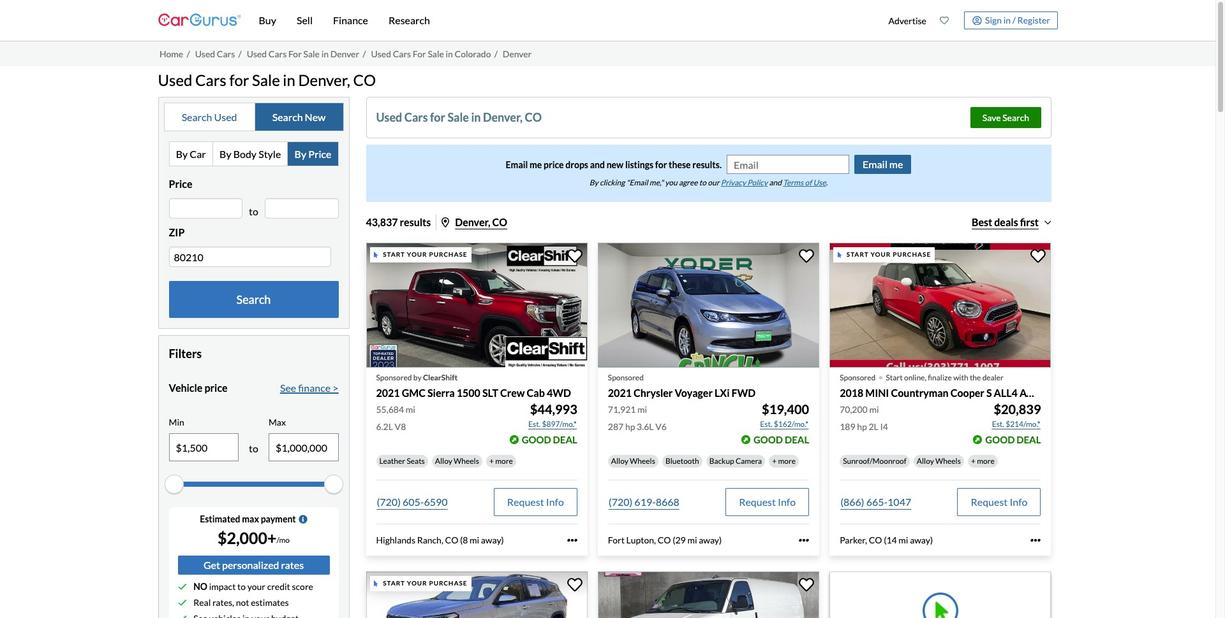Task type: locate. For each thing, give the bounding box(es) containing it.
me inside button
[[889, 158, 903, 171]]

get
[[203, 560, 220, 572]]

1 vertical spatial used cars for sale in denver, co
[[376, 111, 542, 125]]

hp left 2l
[[857, 422, 867, 433]]

1 vertical spatial mouse pointer image
[[374, 581, 378, 588]]

0 vertical spatial tab list
[[164, 103, 344, 132]]

good deal down the est. $162/mo.* button
[[754, 434, 809, 446]]

1 vertical spatial check image
[[178, 615, 187, 619]]

tab list containing search used
[[164, 103, 344, 132]]

parker,
[[840, 535, 867, 546]]

2 horizontal spatial alloy
[[917, 457, 934, 466]]

vehicle
[[169, 382, 203, 395]]

estimated
[[200, 514, 240, 525]]

2 mouse pointer image from the top
[[374, 581, 378, 588]]

by body style
[[220, 148, 281, 160]]

home / used cars / used cars for sale in denver / used cars for sale in colorado / denver
[[160, 48, 532, 59]]

tab list
[[164, 103, 344, 132], [169, 142, 339, 167]]

1 horizontal spatial me
[[889, 158, 903, 171]]

1 horizontal spatial request
[[739, 496, 776, 508]]

3 + more from the left
[[971, 457, 995, 466]]

finalize
[[928, 373, 952, 383]]

0 horizontal spatial sponsored
[[376, 373, 412, 383]]

mi right (14
[[899, 535, 908, 546]]

check image up check icon
[[178, 583, 187, 592]]

3 away) from the left
[[910, 535, 933, 546]]

price right vehicle
[[204, 382, 228, 395]]

good deal down est. $214/mo.* button
[[985, 434, 1041, 446]]

i4
[[880, 422, 888, 433]]

mi down the gmc
[[406, 404, 415, 415]]

score
[[292, 582, 313, 593]]

summit white 2020 gmc savana cargo 3500 extended rwd van rear-wheel drive automatic image
[[598, 573, 819, 619]]

1 horizontal spatial away)
[[699, 535, 722, 546]]

est. down $44,993
[[528, 420, 541, 429]]

in inside menu item
[[1004, 15, 1011, 25]]

0 horizontal spatial info
[[546, 496, 564, 508]]

3 alloy wheels from the left
[[917, 457, 961, 466]]

check image
[[178, 583, 187, 592], [178, 615, 187, 619]]

0 horizontal spatial ellipsis h image
[[567, 536, 577, 546]]

price left drops
[[544, 159, 564, 170]]

search inside "button"
[[236, 293, 271, 307]]

price down new
[[308, 148, 331, 160]]

good down est. $897/mo.* button on the bottom left of the page
[[522, 434, 551, 446]]

the
[[970, 373, 981, 383]]

2 horizontal spatial for
[[655, 159, 667, 170]]

1 horizontal spatial denver
[[503, 48, 532, 59]]

2 for from the left
[[413, 48, 426, 59]]

2 horizontal spatial info
[[1010, 496, 1028, 508]]

(720) left 605-
[[377, 496, 401, 508]]

ellipsis h image
[[567, 536, 577, 546], [799, 536, 809, 546]]

2 ellipsis h image from the left
[[799, 536, 809, 546]]

est. inside $20,839 est. $214/mo.*
[[992, 420, 1004, 429]]

sponsored for by
[[376, 373, 412, 383]]

start down highlands
[[383, 580, 405, 588]]

est. down $19,400
[[760, 420, 772, 429]]

/ inside menu item
[[1013, 15, 1016, 25]]

0 vertical spatial for
[[229, 71, 249, 89]]

billet silver metallic clearcoat 2021 chrysler voyager lxi fwd minivan front-wheel drive 9-speed automatic image
[[598, 243, 819, 368]]

1 horizontal spatial deal
[[785, 434, 809, 446]]

+
[[489, 457, 494, 466], [772, 457, 777, 466], [971, 457, 976, 466]]

1 + from the left
[[489, 457, 494, 466]]

results
[[400, 217, 431, 229]]

1 horizontal spatial ellipsis h image
[[799, 536, 809, 546]]

1 vertical spatial tab list
[[169, 142, 339, 167]]

est. inside $44,993 est. $897/mo.*
[[528, 420, 541, 429]]

1 ellipsis h image from the left
[[567, 536, 577, 546]]

lupton,
[[626, 535, 656, 546]]

3 request from the left
[[971, 496, 1008, 508]]

by price
[[295, 148, 331, 160]]

body
[[233, 148, 257, 160]]

and right policy
[[769, 178, 782, 188]]

2 horizontal spatial request info button
[[958, 489, 1041, 517]]

0 horizontal spatial for
[[229, 71, 249, 89]]

chili red 2018 mini countryman cooper s all4 awd suv / crossover all-wheel drive manual image
[[830, 243, 1051, 368]]

1 good from the left
[[522, 434, 551, 446]]

good down est. $214/mo.* button
[[985, 434, 1015, 446]]

alloy right seats at the left
[[435, 457, 452, 466]]

est. for ·
[[992, 420, 1004, 429]]

2 + from the left
[[772, 457, 777, 466]]

70,200
[[840, 404, 868, 415]]

mouse pointer image
[[374, 252, 378, 258], [374, 581, 378, 588]]

price down by car 'tab'
[[169, 178, 192, 190]]

cooper
[[951, 387, 985, 399]]

Enter maximum price number field
[[265, 199, 339, 219]]

good deal down est. $897/mo.* button on the bottom left of the page
[[522, 434, 577, 446]]

ellipsis h image left parker,
[[799, 536, 809, 546]]

for down research popup button
[[413, 48, 426, 59]]

cargurus logo homepage link link
[[158, 2, 241, 39]]

away) right (29
[[699, 535, 722, 546]]

189
[[840, 422, 855, 433]]

0 horizontal spatial +
[[489, 457, 494, 466]]

by car
[[176, 148, 206, 160]]

by right style
[[295, 148, 306, 160]]

287
[[608, 422, 624, 433]]

min
[[169, 418, 184, 428]]

1 horizontal spatial price
[[308, 148, 331, 160]]

search inside tab
[[272, 111, 303, 123]]

chrysler
[[634, 387, 673, 399]]

not
[[236, 598, 249, 609]]

search up car
[[182, 111, 212, 123]]

2 horizontal spatial deal
[[1017, 434, 1041, 446]]

est. $162/mo.* button
[[760, 419, 809, 431]]

price inside tab
[[308, 148, 331, 160]]

(720) 605-6590 button
[[376, 489, 448, 517]]

save search button
[[971, 107, 1041, 128]]

1 good deal from the left
[[522, 434, 577, 446]]

user icon image
[[972, 16, 982, 25]]

research button
[[378, 0, 440, 41]]

good deal for ·
[[985, 434, 1041, 446]]

good for ·
[[985, 434, 1015, 446]]

0 horizontal spatial wheels
[[454, 457, 479, 466]]

2 horizontal spatial good deal
[[985, 434, 1041, 446]]

0 horizontal spatial request info
[[507, 496, 564, 508]]

1 horizontal spatial wheels
[[630, 457, 655, 466]]

0 horizontal spatial away)
[[481, 535, 504, 546]]

used cars for sale in denver, co
[[158, 71, 376, 89], [376, 111, 542, 125]]

1 + more from the left
[[489, 457, 513, 466]]

est. for clearshift
[[528, 420, 541, 429]]

est. $897/mo.* button
[[528, 419, 577, 431]]

sponsored inside sponsored 2021 chrysler voyager lxi fwd
[[608, 373, 644, 383]]

est.
[[528, 420, 541, 429], [760, 420, 772, 429], [992, 420, 1004, 429]]

1 check image from the top
[[178, 583, 187, 592]]

2 vertical spatial for
[[655, 159, 667, 170]]

1 info from the left
[[546, 496, 564, 508]]

sponsored inside sponsored by clearshift 2021 gmc sierra 1500 slt crew cab 4wd
[[376, 373, 412, 383]]

start your purchase right mouse pointer image
[[847, 251, 931, 259]]

0 horizontal spatial price
[[169, 178, 192, 190]]

0 vertical spatial price
[[308, 148, 331, 160]]

1 horizontal spatial good
[[754, 434, 783, 446]]

2 horizontal spatial + more
[[971, 457, 995, 466]]

menu
[[882, 3, 1058, 38]]

sign
[[985, 15, 1002, 25]]

2 horizontal spatial more
[[977, 457, 995, 466]]

1 deal from the left
[[553, 434, 577, 446]]

sponsored for 2021
[[608, 373, 644, 383]]

0 vertical spatial denver,
[[298, 71, 350, 89]]

3 more from the left
[[977, 457, 995, 466]]

2 deal from the left
[[785, 434, 809, 446]]

sponsored inside sponsored · start online, finalize with the dealer 2018 mini countryman cooper s all4 awd
[[840, 373, 876, 383]]

gmc
[[402, 387, 426, 399]]

1 alloy wheels from the left
[[435, 457, 479, 466]]

search inside tab
[[182, 111, 212, 123]]

email inside button
[[863, 158, 888, 171]]

3 est. from the left
[[992, 420, 1004, 429]]

0 horizontal spatial for
[[288, 48, 302, 59]]

with
[[953, 373, 968, 383]]

(866) 665-1047
[[841, 496, 911, 508]]

s
[[987, 387, 992, 399]]

and
[[590, 159, 605, 170], [769, 178, 782, 188]]

request info for ·
[[971, 496, 1028, 508]]

Min text field
[[169, 435, 238, 461]]

start your purchase for ·
[[847, 251, 931, 259]]

start right mouse pointer image
[[847, 251, 869, 259]]

alloy down 287
[[611, 457, 628, 466]]

parker, co (14 mi away)
[[840, 535, 933, 546]]

agree
[[679, 178, 698, 188]]

alloy wheels for clearshift
[[435, 457, 479, 466]]

search down zip telephone field
[[236, 293, 271, 307]]

0 vertical spatial and
[[590, 159, 605, 170]]

payment
[[261, 514, 296, 525]]

1 horizontal spatial +
[[772, 457, 777, 466]]

2 2021 from the left
[[608, 387, 632, 399]]

est. down $20,839
[[992, 420, 1004, 429]]

highlands
[[376, 535, 415, 546]]

0 horizontal spatial and
[[590, 159, 605, 170]]

2 away) from the left
[[699, 535, 722, 546]]

search inside button
[[1003, 113, 1029, 123]]

mi right (29
[[688, 535, 697, 546]]

6590
[[424, 496, 448, 508]]

(720) left 619-
[[609, 496, 633, 508]]

request for ·
[[971, 496, 1008, 508]]

(720) for $44,993
[[377, 496, 401, 508]]

2 horizontal spatial +
[[971, 457, 976, 466]]

1 wheels from the left
[[454, 457, 479, 466]]

3 request info from the left
[[971, 496, 1028, 508]]

0 vertical spatial check image
[[178, 583, 187, 592]]

3 alloy from the left
[[917, 457, 934, 466]]

1 horizontal spatial request info button
[[726, 489, 809, 517]]

ranch,
[[417, 535, 443, 546]]

our
[[708, 178, 719, 188]]

2021 up 55,684
[[376, 387, 400, 399]]

deal down $897/mo.*
[[553, 434, 577, 446]]

2 horizontal spatial alloy wheels
[[917, 457, 961, 466]]

sponsored up 2018
[[840, 373, 876, 383]]

1 horizontal spatial est.
[[760, 420, 772, 429]]

used inside tab
[[214, 111, 237, 123]]

terms
[[783, 178, 804, 188]]

1 away) from the left
[[481, 535, 504, 546]]

1 request info button from the left
[[494, 489, 577, 517]]

menu bar
[[241, 0, 882, 41]]

search for search used
[[182, 111, 212, 123]]

sponsored for ·
[[840, 373, 876, 383]]

by left 'body'
[[220, 148, 231, 160]]

1 horizontal spatial sponsored
[[608, 373, 644, 383]]

sign in / register link
[[964, 11, 1058, 29]]

by car tab
[[169, 143, 213, 166]]

cars
[[217, 48, 235, 59], [269, 48, 287, 59], [393, 48, 411, 59], [195, 71, 226, 89], [404, 111, 428, 125]]

check image down check icon
[[178, 615, 187, 619]]

(8
[[460, 535, 468, 546]]

to up zip telephone field
[[249, 206, 258, 218]]

advertise link
[[882, 3, 933, 38]]

in
[[1004, 15, 1011, 25], [321, 48, 329, 59], [446, 48, 453, 59], [283, 71, 295, 89], [471, 111, 481, 125]]

for
[[229, 71, 249, 89], [430, 111, 445, 125], [655, 159, 667, 170]]

mi up 3.6l
[[638, 404, 647, 415]]

1 sponsored from the left
[[376, 373, 412, 383]]

your down "results"
[[407, 251, 427, 259]]

privacy policy link
[[721, 178, 768, 188]]

0 vertical spatial used cars for sale in denver, co
[[158, 71, 376, 89]]

3 good from the left
[[985, 434, 1015, 446]]

0 horizontal spatial (720)
[[377, 496, 401, 508]]

no
[[193, 582, 207, 593]]

1 horizontal spatial for
[[413, 48, 426, 59]]

0 horizontal spatial denver
[[330, 48, 359, 59]]

0 vertical spatial mouse pointer image
[[374, 252, 378, 258]]

1 horizontal spatial alloy wheels
[[611, 457, 655, 466]]

0 horizontal spatial alloy
[[435, 457, 452, 466]]

3 deal from the left
[[1017, 434, 1041, 446]]

1 2021 from the left
[[376, 387, 400, 399]]

mouse pointer image down 43,837 at the top left of the page
[[374, 252, 378, 258]]

2 horizontal spatial away)
[[910, 535, 933, 546]]

mouse pointer image inside start your purchase link
[[374, 581, 378, 588]]

finance
[[333, 14, 368, 26]]

good for clearshift
[[522, 434, 551, 446]]

wheels for ·
[[936, 457, 961, 466]]

2 hp from the left
[[857, 422, 867, 433]]

0 horizontal spatial email
[[506, 159, 528, 170]]

by inside 'tab'
[[176, 148, 188, 160]]

1 more from the left
[[495, 457, 513, 466]]

1 request from the left
[[507, 496, 544, 508]]

away) right (14
[[910, 535, 933, 546]]

3 wheels from the left
[[936, 457, 961, 466]]

start your purchase down "results"
[[383, 251, 467, 259]]

by for by car
[[176, 148, 188, 160]]

hp
[[625, 422, 635, 433], [857, 422, 867, 433]]

/ left register
[[1013, 15, 1016, 25]]

email for email me
[[863, 158, 888, 171]]

purchase for ·
[[893, 251, 931, 259]]

71,921 mi 287 hp 3.6l v6
[[608, 404, 667, 433]]

me for email me
[[889, 158, 903, 171]]

1 request info from the left
[[507, 496, 564, 508]]

1 horizontal spatial good deal
[[754, 434, 809, 446]]

2 horizontal spatial request
[[971, 496, 1008, 508]]

1500
[[457, 387, 480, 399]]

voyager
[[675, 387, 713, 399]]

1 horizontal spatial + more
[[772, 457, 796, 466]]

alloy right sunroof/moonroof
[[917, 457, 934, 466]]

1 alloy from the left
[[435, 457, 452, 466]]

0 horizontal spatial request info button
[[494, 489, 577, 517]]

1 est. from the left
[[528, 420, 541, 429]]

3 sponsored from the left
[[840, 373, 876, 383]]

2 denver from the left
[[503, 48, 532, 59]]

used cars for sale in colorado link
[[371, 48, 491, 59]]

mouse pointer image down highlands
[[374, 581, 378, 588]]

0 horizontal spatial alloy wheels
[[435, 457, 479, 466]]

2 horizontal spatial good
[[985, 434, 1015, 446]]

2 est. from the left
[[760, 420, 772, 429]]

your right mouse pointer image
[[871, 251, 891, 259]]

1 horizontal spatial and
[[769, 178, 782, 188]]

used
[[195, 48, 215, 59], [247, 48, 267, 59], [371, 48, 391, 59], [158, 71, 192, 89], [376, 111, 402, 125], [214, 111, 237, 123]]

away) for $44,993
[[481, 535, 504, 546]]

0 horizontal spatial good deal
[[522, 434, 577, 446]]

good down the est. $162/mo.* button
[[754, 434, 783, 446]]

0 horizontal spatial good
[[522, 434, 551, 446]]

search used
[[182, 111, 237, 123]]

+ for ·
[[971, 457, 976, 466]]

ellipsis h image
[[1031, 536, 1041, 546]]

0 horizontal spatial + more
[[489, 457, 513, 466]]

3 request info button from the left
[[958, 489, 1041, 517]]

and left the new
[[590, 159, 605, 170]]

1 horizontal spatial hp
[[857, 422, 867, 433]]

1 horizontal spatial price
[[544, 159, 564, 170]]

1 vertical spatial and
[[769, 178, 782, 188]]

$20,839
[[994, 402, 1041, 417]]

search right save
[[1003, 113, 1029, 123]]

1 vertical spatial price
[[169, 178, 192, 190]]

1 horizontal spatial request info
[[739, 496, 796, 508]]

search for search
[[236, 293, 271, 307]]

away) right (8
[[481, 535, 504, 546]]

2 sponsored from the left
[[608, 373, 644, 383]]

43,837 results
[[366, 217, 431, 229]]

denver right colorado
[[503, 48, 532, 59]]

check image
[[178, 599, 187, 608]]

0 horizontal spatial more
[[495, 457, 513, 466]]

0 horizontal spatial request
[[507, 496, 544, 508]]

3 + from the left
[[971, 457, 976, 466]]

55,684
[[376, 404, 404, 415]]

to up real rates, not estimates
[[237, 582, 246, 593]]

me,"
[[650, 178, 664, 188]]

2 horizontal spatial wheels
[[936, 457, 961, 466]]

/mo
[[277, 536, 290, 546]]

good
[[522, 434, 551, 446], [754, 434, 783, 446], [985, 434, 1015, 446]]

more for ·
[[977, 457, 995, 466]]

3 info from the left
[[1010, 496, 1028, 508]]

1 horizontal spatial alloy
[[611, 457, 628, 466]]

1 (720) from the left
[[377, 496, 401, 508]]

search left new
[[272, 111, 303, 123]]

1 horizontal spatial more
[[778, 457, 796, 466]]

deal down $214/mo.*
[[1017, 434, 1041, 446]]

6.2l
[[376, 422, 393, 433]]

1 horizontal spatial info
[[778, 496, 796, 508]]

fort lupton, co (29 mi away)
[[608, 535, 722, 546]]

mi down mini at the right bottom of the page
[[869, 404, 879, 415]]

wheels
[[454, 457, 479, 466], [630, 457, 655, 466], [936, 457, 961, 466]]

to left max text box
[[249, 443, 258, 455]]

0 horizontal spatial est.
[[528, 420, 541, 429]]

all4
[[994, 387, 1018, 399]]

finance
[[298, 382, 331, 395]]

1 horizontal spatial email
[[863, 158, 888, 171]]

1 vertical spatial price
[[204, 382, 228, 395]]

see finance >
[[280, 382, 339, 395]]

1 hp from the left
[[625, 422, 635, 433]]

by left car
[[176, 148, 188, 160]]

2 request info from the left
[[739, 496, 796, 508]]

2 horizontal spatial sponsored
[[840, 373, 876, 383]]

2 horizontal spatial est.
[[992, 420, 1004, 429]]

for down sell dropdown button
[[288, 48, 302, 59]]

+ for clearshift
[[489, 457, 494, 466]]

mi right (8
[[470, 535, 479, 546]]

0 horizontal spatial hp
[[625, 422, 635, 433]]

sierra
[[428, 387, 455, 399]]

sponsored left by
[[376, 373, 412, 383]]

2 wheels from the left
[[630, 457, 655, 466]]

denver down the finance dropdown button
[[330, 48, 359, 59]]

0 horizontal spatial me
[[530, 159, 542, 170]]

2 horizontal spatial request info
[[971, 496, 1028, 508]]

(866) 665-1047 button
[[840, 489, 912, 517]]

ellipsis h image left fort
[[567, 536, 577, 546]]

denver,
[[298, 71, 350, 89], [483, 111, 523, 125], [455, 217, 490, 229]]

0 horizontal spatial 2021
[[376, 387, 400, 399]]

by body style tab
[[213, 143, 288, 166]]

hp for 2021
[[625, 422, 635, 433]]

request
[[507, 496, 544, 508], [739, 496, 776, 508], [971, 496, 1008, 508]]

mi inside 71,921 mi 287 hp 3.6l v6
[[638, 404, 647, 415]]

1 horizontal spatial (720)
[[609, 496, 633, 508]]

hp inside 71,921 mi 287 hp 3.6l v6
[[625, 422, 635, 433]]

3 good deal from the left
[[985, 434, 1041, 446]]

new
[[607, 159, 624, 170]]

start right ·
[[886, 373, 903, 383]]

alloy for ·
[[917, 457, 934, 466]]

by left clicking
[[589, 178, 598, 188]]

sponsored up chrysler
[[608, 373, 644, 383]]

70,200 mi 189 hp 2l i4
[[840, 404, 888, 433]]

1 horizontal spatial for
[[430, 111, 445, 125]]

fort
[[608, 535, 625, 546]]

by for by price
[[295, 148, 306, 160]]

request info for clearshift
[[507, 496, 564, 508]]

mi inside 55,684 mi 6.2l v8
[[406, 404, 415, 415]]

hp inside 70,200 mi 189 hp 2l i4
[[857, 422, 867, 433]]

1 vertical spatial for
[[430, 111, 445, 125]]

2021 up 71,921 at the bottom of page
[[608, 387, 632, 399]]

mouse pointer image
[[838, 252, 842, 258]]

2 (720) from the left
[[609, 496, 633, 508]]

email me price drops and new listings for these results.
[[506, 159, 722, 170]]

camera
[[736, 457, 762, 466]]

hp right 287
[[625, 422, 635, 433]]

deal down '$162/mo.*'
[[785, 434, 809, 446]]

awd
[[1020, 387, 1045, 399]]

1 horizontal spatial 2021
[[608, 387, 632, 399]]

0 horizontal spatial deal
[[553, 434, 577, 446]]



Task type: describe. For each thing, give the bounding box(es) containing it.
slt
[[482, 387, 498, 399]]

2018
[[840, 387, 864, 399]]

style
[[259, 148, 281, 160]]

credit
[[267, 582, 290, 593]]

>
[[333, 382, 339, 395]]

"email
[[626, 178, 648, 188]]

backup
[[709, 457, 734, 466]]

clearshift image
[[506, 337, 588, 368]]

est. inside "$19,400 est. $162/mo.*"
[[760, 420, 772, 429]]

search new
[[272, 111, 326, 123]]

2 + more from the left
[[772, 457, 796, 466]]

/ right used cars link
[[238, 48, 242, 59]]

saved cars image
[[940, 16, 949, 25]]

crew
[[500, 387, 525, 399]]

by
[[413, 373, 422, 383]]

request info button for clearshift
[[494, 489, 577, 517]]

(720) 605-6590
[[377, 496, 448, 508]]

1 mouse pointer image from the top
[[374, 252, 378, 258]]

alloy wheels for ·
[[917, 457, 961, 466]]

$44,993 est. $897/mo.*
[[528, 402, 577, 429]]

info for ·
[[1010, 496, 1028, 508]]

$2,000+ /mo
[[218, 529, 290, 548]]

71,921
[[608, 404, 636, 415]]

online,
[[904, 373, 927, 383]]

rates,
[[212, 598, 234, 609]]

v6
[[655, 422, 667, 433]]

alloy for clearshift
[[435, 457, 452, 466]]

save search
[[983, 113, 1029, 123]]

ellipsis h image for $19,400
[[799, 536, 809, 546]]

quicksilver metallic 2021 gmc terrain slt awd suv / crossover four-wheel drive 9-speed automatic image
[[366, 573, 588, 619]]

2021 inside sponsored 2021 chrysler voyager lxi fwd
[[608, 387, 632, 399]]

colorado
[[455, 48, 491, 59]]

$162/mo.*
[[774, 420, 809, 429]]

sponsored · start online, finalize with the dealer 2018 mini countryman cooper s all4 awd
[[840, 365, 1045, 399]]

map marker alt image
[[442, 218, 449, 228]]

(720) 619-8668 button
[[608, 489, 680, 517]]

/ right home
[[187, 48, 190, 59]]

estimates
[[251, 598, 289, 609]]

your down 'ranch,'
[[407, 580, 427, 588]]

results.
[[693, 159, 722, 170]]

Email email field
[[727, 156, 849, 174]]

sponsored 2021 chrysler voyager lxi fwd
[[608, 373, 756, 399]]

good deal for clearshift
[[522, 434, 577, 446]]

/ right colorado
[[494, 48, 498, 59]]

me for email me price drops and new listings for these results.
[[530, 159, 542, 170]]

665-
[[866, 496, 888, 508]]

more for clearshift
[[495, 457, 513, 466]]

0 horizontal spatial price
[[204, 382, 228, 395]]

0 vertical spatial price
[[544, 159, 564, 170]]

sign in / register menu item
[[956, 11, 1058, 29]]

purchase for clearshift
[[429, 251, 467, 259]]

2 good deal from the left
[[754, 434, 809, 446]]

2021 inside sponsored by clearshift 2021 gmc sierra 1500 slt crew cab 4wd
[[376, 387, 400, 399]]

real
[[193, 598, 211, 609]]

mi inside 70,200 mi 189 hp 2l i4
[[869, 404, 879, 415]]

2 vertical spatial denver,
[[455, 217, 490, 229]]

search for search new
[[272, 111, 303, 123]]

$214/mo.*
[[1006, 420, 1040, 429]]

cargurus logo homepage link image
[[158, 2, 241, 39]]

request for clearshift
[[507, 496, 544, 508]]

highlands ranch, co (8 mi away)
[[376, 535, 504, 546]]

away) for $19,400
[[699, 535, 722, 546]]

new
[[305, 111, 326, 123]]

sunroof/moonroof
[[843, 457, 907, 466]]

4wd
[[547, 387, 571, 399]]

3.6l
[[637, 422, 654, 433]]

backup camera
[[709, 457, 762, 466]]

1 for from the left
[[288, 48, 302, 59]]

2 more from the left
[[778, 457, 796, 466]]

Price number field
[[169, 199, 243, 219]]

+ more for ·
[[971, 457, 995, 466]]

605-
[[403, 496, 424, 508]]

2l
[[869, 422, 879, 433]]

leather
[[379, 457, 405, 466]]

$897/mo.*
[[542, 420, 577, 429]]

2 check image from the top
[[178, 615, 187, 619]]

fwd
[[732, 387, 756, 399]]

start your purchase down 'ranch,'
[[383, 580, 467, 588]]

impact
[[209, 582, 236, 593]]

+ more for clearshift
[[489, 457, 513, 466]]

listings
[[625, 159, 654, 170]]

zip
[[169, 227, 185, 239]]

by clicking "email me," you agree to our privacy policy and terms of use .
[[589, 178, 828, 188]]

denver, co
[[455, 217, 507, 229]]

car
[[190, 148, 206, 160]]

policy
[[747, 178, 768, 188]]

estimated max payment
[[200, 514, 296, 525]]

get personalized rates
[[203, 560, 304, 572]]

2 alloy from the left
[[611, 457, 628, 466]]

deal for clearshift
[[553, 434, 577, 446]]

dealer
[[982, 373, 1004, 383]]

to left our
[[699, 178, 706, 188]]

55,684 mi 6.2l v8
[[376, 404, 415, 433]]

1 vertical spatial denver,
[[483, 111, 523, 125]]

menu bar containing buy
[[241, 0, 882, 41]]

your up 'estimates'
[[247, 582, 265, 593]]

these
[[669, 159, 691, 170]]

2 alloy wheels from the left
[[611, 457, 655, 466]]

email for email me price drops and new listings for these results.
[[506, 159, 528, 170]]

wheels for clearshift
[[454, 457, 479, 466]]

43,837
[[366, 217, 398, 229]]

buy
[[259, 14, 276, 26]]

/ down the finance dropdown button
[[363, 48, 366, 59]]

max
[[269, 418, 286, 428]]

2 info from the left
[[778, 496, 796, 508]]

see finance > link
[[280, 381, 339, 396]]

save
[[983, 113, 1001, 123]]

deal for ·
[[1017, 434, 1041, 446]]

ellipsis h image for $44,993
[[567, 536, 577, 546]]

2 good from the left
[[754, 434, 783, 446]]

Max text field
[[269, 435, 338, 461]]

seats
[[407, 457, 425, 466]]

request info button for ·
[[958, 489, 1041, 517]]

research
[[389, 14, 430, 26]]

search used tab
[[164, 104, 255, 131]]

2 request from the left
[[739, 496, 776, 508]]

1047
[[888, 496, 911, 508]]

personalized
[[222, 560, 279, 572]]

used cars for sale in denver link
[[247, 48, 359, 59]]

ZIP telephone field
[[169, 247, 331, 268]]

info for clearshift
[[546, 496, 564, 508]]

1 denver from the left
[[330, 48, 359, 59]]

$44,993
[[530, 402, 577, 417]]

red 2021 gmc sierra 1500 slt crew cab 4wd pickup truck four-wheel drive 10-speed automatic image
[[366, 243, 588, 368]]

buy button
[[249, 0, 286, 41]]

$19,400
[[762, 402, 809, 417]]

(720) for $19,400
[[609, 496, 633, 508]]

finance button
[[323, 0, 378, 41]]

home
[[160, 48, 183, 59]]

search new tab
[[255, 104, 343, 131]]

use
[[813, 178, 826, 188]]

tab list containing by car
[[169, 142, 339, 167]]

sponsored by clearshift 2021 gmc sierra 1500 slt crew cab 4wd
[[376, 373, 571, 399]]

start down the 43,837 results
[[383, 251, 405, 259]]

start inside sponsored · start online, finalize with the dealer 2018 mini countryman cooper s all4 awd
[[886, 373, 903, 383]]

start your purchase for clearshift
[[383, 251, 467, 259]]

by for by body style
[[220, 148, 231, 160]]

est. $214/mo.* button
[[991, 419, 1041, 431]]

info circle image
[[298, 516, 307, 524]]

8668
[[656, 496, 680, 508]]

hp for ·
[[857, 422, 867, 433]]

by price tab
[[288, 143, 338, 166]]

see
[[280, 382, 296, 395]]

menu containing sign in / register
[[882, 3, 1058, 38]]

(720) 619-8668
[[609, 496, 680, 508]]

2 request info button from the left
[[726, 489, 809, 517]]



Task type: vqa. For each thing, say whether or not it's contained in the screenshot.
"Doors: 4 doors Front legroom: 43 in"
no



